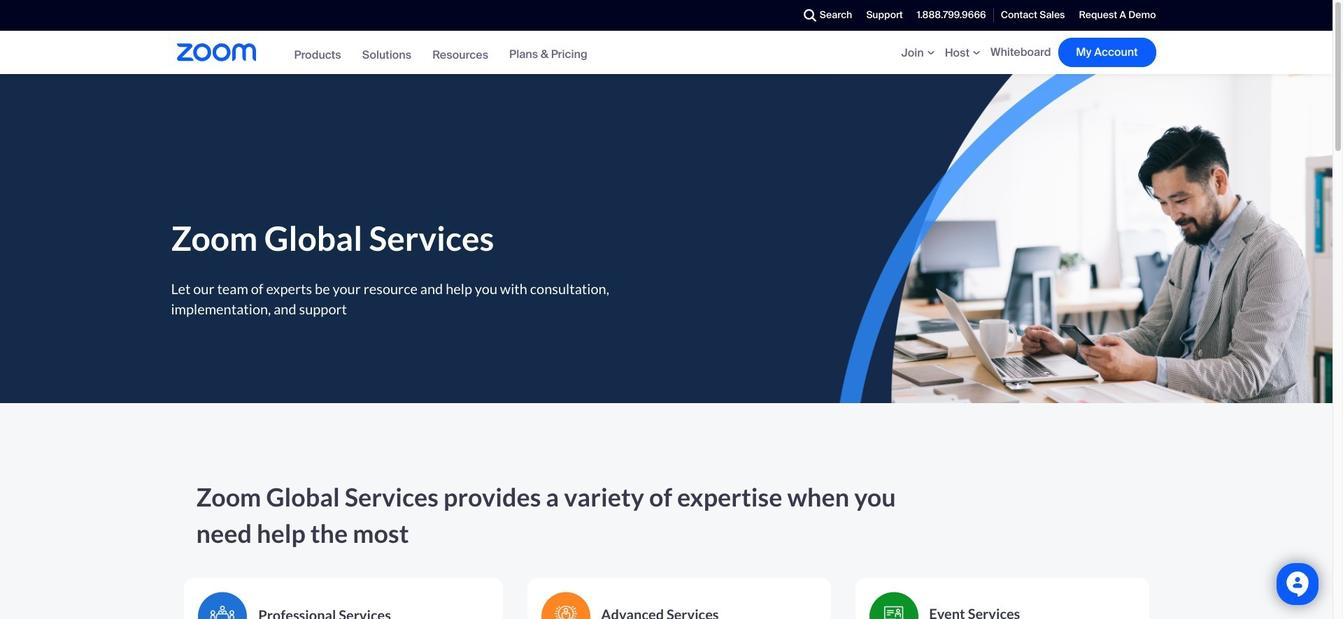 Task type: vqa. For each thing, say whether or not it's contained in the screenshot.
bottom A
no



Task type: describe. For each thing, give the bounding box(es) containing it.
zoom logo image
[[177, 44, 256, 62]]

search image
[[804, 9, 816, 22]]

search image
[[804, 9, 816, 22]]



Task type: locate. For each thing, give the bounding box(es) containing it.
None search field
[[753, 4, 800, 27]]



